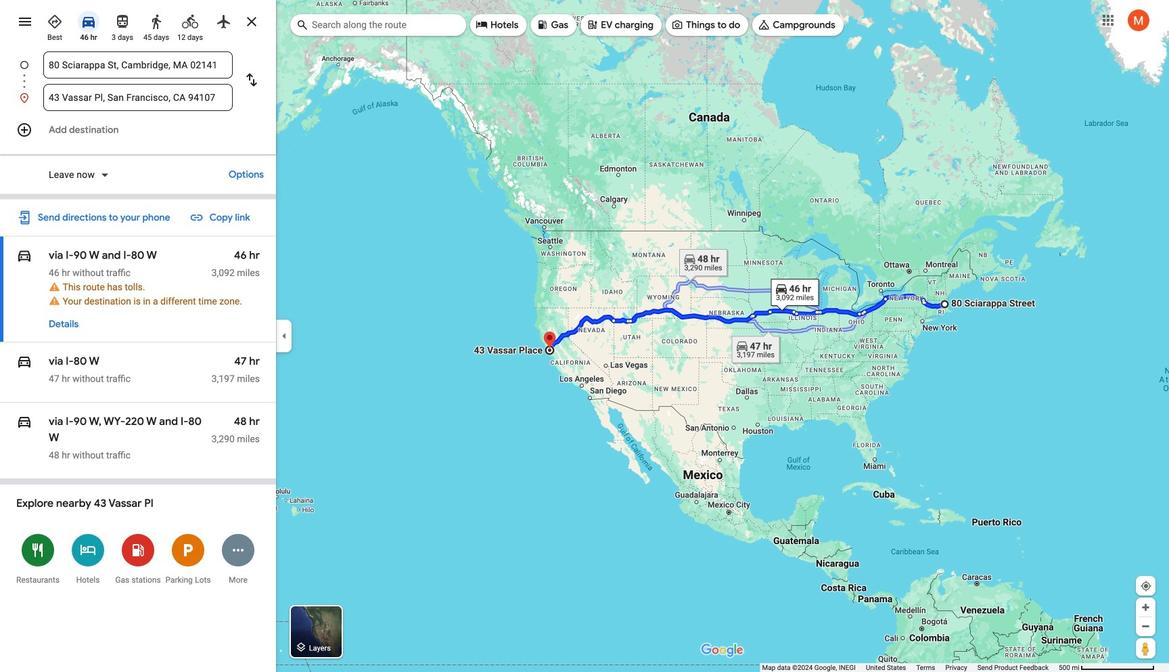 Task type: vqa. For each thing, say whether or not it's contained in the screenshot.
Google Maps element
yes



Task type: describe. For each thing, give the bounding box(es) containing it.
best travel modes image
[[47, 14, 63, 30]]

1 warning tooltip from the top
[[49, 282, 60, 292]]

Starting point 80 Sciarappa St, Cambridge, MA 02141 field
[[49, 57, 227, 73]]

option inside directions main content
[[49, 168, 98, 182]]

cycling image
[[182, 14, 198, 30]]

list inside google maps element
[[0, 51, 299, 111]]

none radio flights
[[210, 8, 238, 32]]

directions main content
[[0, 0, 276, 672]]

none radio walking
[[142, 8, 171, 43]]

flights image
[[216, 14, 232, 30]]

collapse side panel image
[[277, 329, 292, 344]]

google account: maxwell nye  
(max@adept.ai) image
[[1129, 10, 1150, 31]]

transit image
[[114, 14, 131, 30]]

walking image
[[148, 14, 165, 30]]

none radio cycling
[[176, 8, 204, 43]]



Task type: locate. For each thing, give the bounding box(es) containing it.
None field
[[49, 51, 227, 79], [49, 84, 227, 111]]

2 none field from the top
[[49, 84, 227, 111]]

1 vertical spatial none field
[[49, 84, 227, 111]]

2 warning tooltip from the top
[[49, 296, 60, 306]]

show your location image
[[1141, 580, 1153, 592]]

driving image inside directions main content
[[16, 247, 32, 264]]

1 list item from the top
[[0, 51, 299, 95]]

none field inside list item
[[49, 51, 227, 79]]

driving image
[[81, 14, 97, 30], [16, 247, 32, 264]]

1 vertical spatial warning tooltip
[[49, 296, 60, 306]]

zoom out image
[[1141, 621, 1152, 632]]

0 vertical spatial driving image
[[16, 353, 32, 370]]

none radio transit
[[108, 8, 137, 43]]

google maps element
[[0, 0, 1170, 672]]

None radio
[[41, 8, 69, 43], [74, 8, 103, 43], [108, 8, 137, 43], [142, 8, 171, 43], [176, 8, 204, 43], [210, 8, 238, 32], [74, 8, 103, 43]]

zoom in image
[[1141, 603, 1152, 613]]

0 vertical spatial warning tooltip
[[49, 282, 60, 292]]

none radio best travel modes
[[41, 8, 69, 43]]

1 driving image from the top
[[16, 353, 32, 370]]

none field starting point 80 sciarappa st, cambridge, ma 02141
[[49, 51, 227, 79]]

list item
[[0, 51, 299, 95], [0, 84, 276, 111]]

none field the destination 43 vassar pl, san francisco, ca 94107
[[49, 84, 227, 111]]

none field down starting point 80 sciarappa st, cambridge, ma 02141 field on the top left of page
[[49, 84, 227, 111]]

1 horizontal spatial driving image
[[81, 14, 97, 30]]

2 driving image from the top
[[16, 414, 32, 430]]

warning tooltip
[[49, 282, 60, 292], [49, 296, 60, 306]]

Destination 43 Vassar Pl, San Francisco, CA 94107 field
[[49, 89, 227, 106]]

0 vertical spatial none field
[[49, 51, 227, 79]]

list
[[0, 51, 299, 111]]

0 vertical spatial driving image
[[81, 14, 97, 30]]

1 none field from the top
[[49, 51, 227, 79]]

0 horizontal spatial driving image
[[16, 247, 32, 264]]

1 vertical spatial driving image
[[16, 414, 32, 430]]

1 vertical spatial driving image
[[16, 247, 32, 264]]

2 list item from the top
[[0, 84, 276, 111]]

list item down starting point 80 sciarappa st, cambridge, ma 02141 field on the top left of page
[[0, 84, 276, 111]]

list item down walking "radio"
[[0, 51, 299, 95]]

driving image
[[16, 353, 32, 370], [16, 414, 32, 430]]

option
[[49, 168, 98, 182]]

show street view coverage image
[[1137, 638, 1156, 659]]

none field up the destination 43 vassar pl, san francisco, ca 94107 "field"
[[49, 51, 227, 79]]



